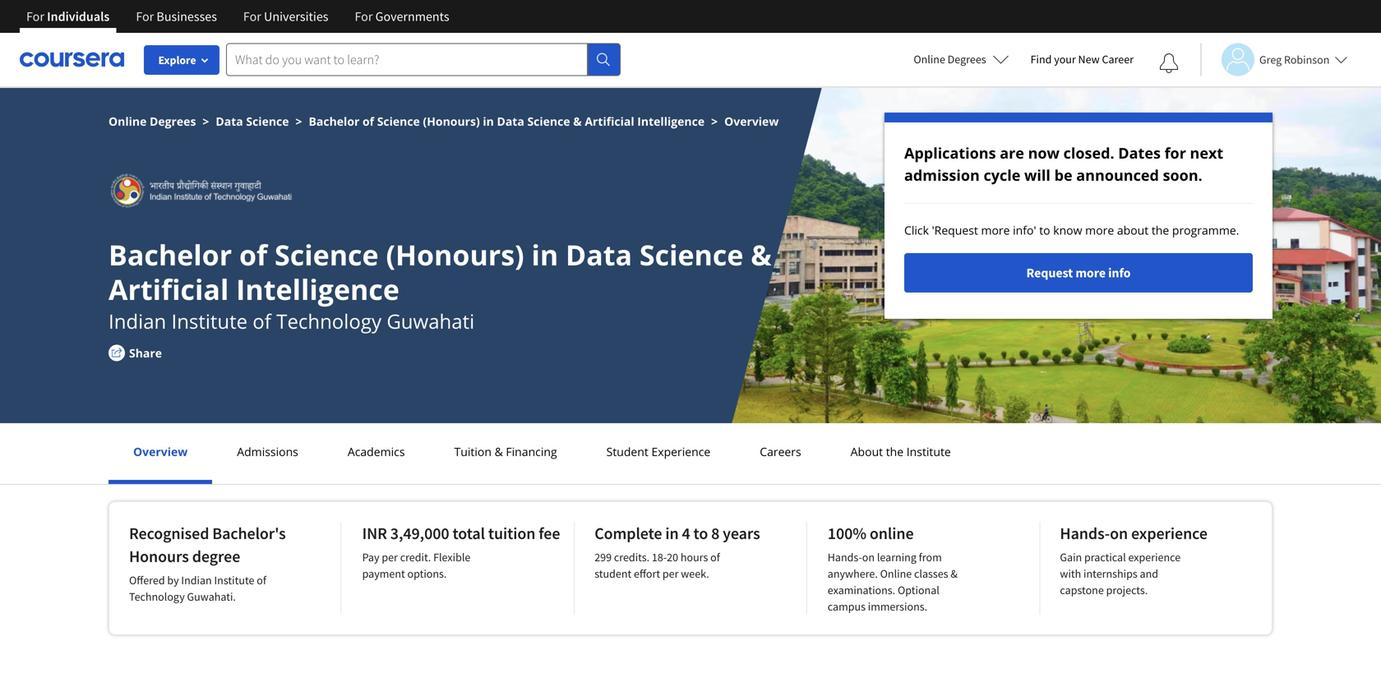 Task type: vqa. For each thing, say whether or not it's contained in the screenshot.
FIND YOUR NEW CAREER LINK on the right of the page
yes



Task type: describe. For each thing, give the bounding box(es) containing it.
years
[[723, 523, 760, 544]]

on inside hands-on experience gain practical experience with internships and capstone projects.
[[1110, 523, 1128, 544]]

career
[[1102, 52, 1134, 67]]

3,49,000
[[390, 523, 449, 544]]

4
[[682, 523, 690, 544]]

and
[[1140, 567, 1159, 581]]

capstone
[[1060, 583, 1104, 598]]

1 vertical spatial experience
[[1129, 550, 1181, 565]]

0 horizontal spatial data
[[216, 113, 243, 129]]

student
[[607, 444, 649, 460]]

be
[[1055, 165, 1073, 185]]

for for universities
[[243, 8, 261, 25]]

for
[[1165, 143, 1187, 163]]

careers link
[[755, 444, 806, 460]]

hands-on experience gain practical experience with internships and capstone projects.
[[1060, 523, 1208, 598]]

academics
[[348, 444, 405, 460]]

share button
[[109, 345, 187, 362]]

100% online hands-on learning from anywhere. online classes & examinations. optional campus immersions.
[[828, 523, 958, 614]]

find your new career link
[[1023, 49, 1142, 70]]

businesses
[[157, 8, 217, 25]]

optional
[[898, 583, 940, 598]]

cycle
[[984, 165, 1021, 185]]

in inside complete in 4 to 8 years 299 credits. 18-20 hours of student effort per week.
[[666, 523, 679, 544]]

of inside recognised bachelor's honours degree offered by indian institute of technology guwahati.
[[257, 573, 266, 588]]

tuition
[[488, 523, 536, 544]]

student
[[595, 567, 632, 581]]

per inside inr 3,49,000 total tuition fee pay per credit. flexible payment options.
[[382, 550, 398, 565]]

on inside 100% online hands-on learning from anywhere. online classes & examinations. optional campus immersions.
[[862, 550, 875, 565]]

hands- inside hands-on experience gain practical experience with internships and capstone projects.
[[1060, 523, 1110, 544]]

3 > from the left
[[711, 113, 718, 129]]

0 horizontal spatial in
[[483, 113, 494, 129]]

online degrees link
[[109, 113, 196, 129]]

institute inside recognised bachelor's honours degree offered by indian institute of technology guwahati.
[[214, 573, 254, 588]]

hours
[[681, 550, 708, 565]]

programme.
[[1173, 222, 1240, 238]]

by
[[167, 573, 179, 588]]

18-
[[652, 550, 667, 565]]

honours
[[129, 546, 189, 567]]

info
[[1109, 265, 1131, 281]]

more right know on the right top of the page
[[1086, 222, 1114, 238]]

overview link
[[128, 444, 193, 460]]

week.
[[681, 567, 709, 581]]

bachelor of science (honours) in data science & artificial intelligence indian institute of technology guwahati
[[109, 236, 772, 335]]

recognised
[[129, 523, 209, 544]]

& inside bachelor of science (honours) in data science & artificial intelligence indian institute of technology guwahati
[[751, 236, 772, 274]]

admission
[[905, 165, 980, 185]]

individuals
[[47, 8, 110, 25]]

robinson
[[1285, 52, 1330, 67]]

universities
[[264, 8, 329, 25]]

learning
[[877, 550, 917, 565]]

1 vertical spatial institute
[[907, 444, 951, 460]]

20
[[667, 550, 679, 565]]

classes
[[914, 567, 949, 581]]

campus
[[828, 599, 866, 614]]

find your new career
[[1031, 52, 1134, 67]]

for businesses
[[136, 8, 217, 25]]

click 'request more info' to know more about the programme.
[[905, 222, 1240, 238]]

1 horizontal spatial bachelor
[[309, 113, 360, 129]]

credit.
[[400, 550, 431, 565]]

recognised bachelor's honours degree offered by indian institute of technology guwahati.
[[129, 523, 286, 604]]

online for online degrees
[[914, 52, 946, 67]]

explore button
[[144, 45, 220, 75]]

online
[[870, 523, 914, 544]]

applications
[[905, 143, 996, 163]]

for individuals
[[26, 8, 110, 25]]

complete
[[595, 523, 662, 544]]

know
[[1054, 222, 1083, 238]]

info'
[[1013, 222, 1037, 238]]

online for online degrees > data science > bachelor of science (honours) in data science & artificial intelligence > overview
[[109, 113, 147, 129]]

coursera image
[[20, 46, 124, 73]]

will
[[1025, 165, 1051, 185]]

0 vertical spatial experience
[[1132, 523, 1208, 544]]

guwahati
[[387, 308, 475, 335]]

governments
[[375, 8, 450, 25]]

from
[[919, 550, 942, 565]]

student experience link
[[602, 444, 716, 460]]

about
[[851, 444, 883, 460]]

applications are now closed. dates for next admission cycle will be announced soon.
[[905, 143, 1224, 185]]

technology inside recognised bachelor's honours degree offered by indian institute of technology guwahati.
[[129, 590, 185, 604]]

artificial inside bachelor of science (honours) in data science & artificial intelligence indian institute of technology guwahati
[[109, 270, 229, 308]]

bachelor of science (honours) in data science & artificial intelligence link
[[309, 113, 705, 129]]

guwahati.
[[187, 590, 236, 604]]

credits.
[[614, 550, 650, 565]]

academics link
[[343, 444, 410, 460]]

to inside complete in 4 to 8 years 299 credits. 18-20 hours of student effort per week.
[[694, 523, 708, 544]]

closed.
[[1064, 143, 1115, 163]]

0 vertical spatial to
[[1040, 222, 1051, 238]]

1 horizontal spatial intelligence
[[638, 113, 705, 129]]

more inside button
[[1076, 265, 1106, 281]]

degrees for online degrees
[[948, 52, 987, 67]]

1 horizontal spatial overview
[[725, 113, 779, 129]]

request more info button
[[905, 253, 1253, 293]]

299
[[595, 550, 612, 565]]

hands- inside 100% online hands-on learning from anywhere. online classes & examinations. optional campus immersions.
[[828, 550, 862, 565]]

your
[[1054, 52, 1076, 67]]

for for governments
[[355, 8, 373, 25]]

bachelor's
[[212, 523, 286, 544]]

indian inside recognised bachelor's honours degree offered by indian institute of technology guwahati.
[[181, 573, 212, 588]]

greg robinson button
[[1201, 43, 1348, 76]]

now
[[1028, 143, 1060, 163]]

experience
[[652, 444, 711, 460]]

request more info
[[1027, 265, 1131, 281]]

technology inside bachelor of science (honours) in data science & artificial intelligence indian institute of technology guwahati
[[276, 308, 382, 335]]

indian inside bachelor of science (honours) in data science & artificial intelligence indian institute of technology guwahati
[[109, 308, 166, 335]]

fee
[[539, 523, 560, 544]]

banner navigation
[[13, 0, 463, 33]]



Task type: locate. For each thing, give the bounding box(es) containing it.
explore
[[158, 53, 196, 67]]

greg
[[1260, 52, 1282, 67]]

What do you want to learn? text field
[[226, 43, 588, 76]]

4 for from the left
[[355, 8, 373, 25]]

2 horizontal spatial in
[[666, 523, 679, 544]]

are
[[1000, 143, 1025, 163]]

find
[[1031, 52, 1052, 67]]

'request
[[932, 222, 978, 238]]

for left individuals on the top left of the page
[[26, 8, 44, 25]]

online
[[914, 52, 946, 67], [109, 113, 147, 129], [880, 567, 912, 581]]

bachelor inside bachelor of science (honours) in data science & artificial intelligence indian institute of technology guwahati
[[109, 236, 232, 274]]

0 vertical spatial artificial
[[585, 113, 635, 129]]

0 vertical spatial per
[[382, 550, 398, 565]]

8
[[711, 523, 720, 544]]

0 vertical spatial in
[[483, 113, 494, 129]]

in
[[483, 113, 494, 129], [532, 236, 559, 274], [666, 523, 679, 544]]

bachelor down indian institute of technology guwahati image on the left of the page
[[109, 236, 232, 274]]

to right 4
[[694, 523, 708, 544]]

1 vertical spatial overview
[[133, 444, 188, 460]]

1 horizontal spatial artificial
[[585, 113, 635, 129]]

institute up guwahati.
[[214, 573, 254, 588]]

0 vertical spatial degrees
[[948, 52, 987, 67]]

greg robinson
[[1260, 52, 1330, 67]]

0 horizontal spatial bachelor
[[109, 236, 232, 274]]

0 vertical spatial institute
[[171, 308, 248, 335]]

hands-
[[1060, 523, 1110, 544], [828, 550, 862, 565]]

for universities
[[243, 8, 329, 25]]

new
[[1079, 52, 1100, 67]]

1 horizontal spatial per
[[663, 567, 679, 581]]

0 vertical spatial the
[[1152, 222, 1170, 238]]

offered
[[129, 573, 165, 588]]

1 horizontal spatial in
[[532, 236, 559, 274]]

(honours) inside bachelor of science (honours) in data science & artificial intelligence indian institute of technology guwahati
[[386, 236, 524, 274]]

1 vertical spatial degrees
[[150, 113, 196, 129]]

&
[[573, 113, 582, 129], [751, 236, 772, 274], [495, 444, 503, 460], [951, 567, 958, 581]]

projects.
[[1107, 583, 1148, 598]]

hands- up gain on the bottom right of page
[[1060, 523, 1110, 544]]

2 vertical spatial in
[[666, 523, 679, 544]]

0 vertical spatial on
[[1110, 523, 1128, 544]]

click
[[905, 222, 929, 238]]

0 horizontal spatial to
[[694, 523, 708, 544]]

1 horizontal spatial hands-
[[1060, 523, 1110, 544]]

for governments
[[355, 8, 450, 25]]

options.
[[407, 567, 447, 581]]

0 vertical spatial technology
[[276, 308, 382, 335]]

with
[[1060, 567, 1082, 581]]

degrees left the find
[[948, 52, 987, 67]]

1 vertical spatial per
[[663, 567, 679, 581]]

>
[[203, 113, 209, 129], [296, 113, 302, 129], [711, 113, 718, 129]]

1 vertical spatial (honours)
[[386, 236, 524, 274]]

0 horizontal spatial overview
[[133, 444, 188, 460]]

pay
[[362, 550, 380, 565]]

1 vertical spatial the
[[886, 444, 904, 460]]

1 vertical spatial to
[[694, 523, 708, 544]]

0 horizontal spatial online
[[109, 113, 147, 129]]

online degrees > data science > bachelor of science (honours) in data science & artificial intelligence > overview
[[109, 113, 779, 129]]

for for businesses
[[136, 8, 154, 25]]

complete in 4 to 8 years 299 credits. 18-20 hours of student effort per week.
[[595, 523, 760, 581]]

0 vertical spatial bachelor
[[309, 113, 360, 129]]

per down 20
[[663, 567, 679, 581]]

1 horizontal spatial indian
[[181, 573, 212, 588]]

payment
[[362, 567, 405, 581]]

for left governments
[[355, 8, 373, 25]]

0 vertical spatial indian
[[109, 308, 166, 335]]

0 horizontal spatial technology
[[129, 590, 185, 604]]

1 for from the left
[[26, 8, 44, 25]]

for
[[26, 8, 44, 25], [136, 8, 154, 25], [243, 8, 261, 25], [355, 8, 373, 25]]

1 vertical spatial online
[[109, 113, 147, 129]]

100%
[[828, 523, 867, 544]]

internships
[[1084, 567, 1138, 581]]

1 horizontal spatial to
[[1040, 222, 1051, 238]]

data inside bachelor of science (honours) in data science & artificial intelligence indian institute of technology guwahati
[[566, 236, 632, 274]]

for left universities
[[243, 8, 261, 25]]

2 vertical spatial online
[[880, 567, 912, 581]]

0 horizontal spatial the
[[886, 444, 904, 460]]

on up practical
[[1110, 523, 1128, 544]]

1 vertical spatial technology
[[129, 590, 185, 604]]

about
[[1117, 222, 1149, 238]]

on
[[1110, 523, 1128, 544], [862, 550, 875, 565]]

3 for from the left
[[243, 8, 261, 25]]

institute right about
[[907, 444, 951, 460]]

indian institute of technology guwahati image
[[109, 172, 293, 209]]

intelligence inside bachelor of science (honours) in data science & artificial intelligence indian institute of technology guwahati
[[236, 270, 400, 308]]

about the institute
[[851, 444, 951, 460]]

per inside complete in 4 to 8 years 299 credits. 18-20 hours of student effort per week.
[[663, 567, 679, 581]]

1 vertical spatial on
[[862, 550, 875, 565]]

1 horizontal spatial degrees
[[948, 52, 987, 67]]

practical
[[1085, 550, 1126, 565]]

2 horizontal spatial >
[[711, 113, 718, 129]]

to right the info'
[[1040, 222, 1051, 238]]

0 vertical spatial online
[[914, 52, 946, 67]]

on up anywhere.
[[862, 550, 875, 565]]

tuition & financing link
[[449, 444, 562, 460]]

inr
[[362, 523, 387, 544]]

0 horizontal spatial degrees
[[150, 113, 196, 129]]

student experience
[[607, 444, 711, 460]]

indian up share
[[109, 308, 166, 335]]

(honours) up 'guwahati'
[[386, 236, 524, 274]]

overview
[[725, 113, 779, 129], [133, 444, 188, 460]]

0 horizontal spatial indian
[[109, 308, 166, 335]]

0 horizontal spatial artificial
[[109, 270, 229, 308]]

soon.
[[1163, 165, 1203, 185]]

request
[[1027, 265, 1073, 281]]

for for individuals
[[26, 8, 44, 25]]

1 horizontal spatial data
[[497, 113, 525, 129]]

0 vertical spatial (honours)
[[423, 113, 480, 129]]

1 horizontal spatial on
[[1110, 523, 1128, 544]]

2 vertical spatial institute
[[214, 573, 254, 588]]

1 vertical spatial in
[[532, 236, 559, 274]]

1 horizontal spatial technology
[[276, 308, 382, 335]]

in inside bachelor of science (honours) in data science & artificial intelligence indian institute of technology guwahati
[[532, 236, 559, 274]]

0 horizontal spatial intelligence
[[236, 270, 400, 308]]

& inside 100% online hands-on learning from anywhere. online classes & examinations. optional campus immersions.
[[951, 567, 958, 581]]

0 horizontal spatial hands-
[[828, 550, 862, 565]]

1 vertical spatial indian
[[181, 573, 212, 588]]

dates
[[1119, 143, 1161, 163]]

institute inside bachelor of science (honours) in data science & artificial intelligence indian institute of technology guwahati
[[171, 308, 248, 335]]

science
[[246, 113, 289, 129], [377, 113, 420, 129], [528, 113, 570, 129], [275, 236, 379, 274], [640, 236, 744, 274]]

per up "payment"
[[382, 550, 398, 565]]

(honours)
[[423, 113, 480, 129], [386, 236, 524, 274]]

0 horizontal spatial >
[[203, 113, 209, 129]]

online inside popup button
[[914, 52, 946, 67]]

total
[[453, 523, 485, 544]]

financing
[[506, 444, 557, 460]]

tuition
[[454, 444, 492, 460]]

1 horizontal spatial the
[[1152, 222, 1170, 238]]

artificial
[[585, 113, 635, 129], [109, 270, 229, 308]]

2 horizontal spatial online
[[914, 52, 946, 67]]

0 vertical spatial intelligence
[[638, 113, 705, 129]]

degrees inside popup button
[[948, 52, 987, 67]]

bachelor
[[309, 113, 360, 129], [109, 236, 232, 274]]

experience
[[1132, 523, 1208, 544], [1129, 550, 1181, 565]]

1 horizontal spatial >
[[296, 113, 302, 129]]

1 horizontal spatial online
[[880, 567, 912, 581]]

0 vertical spatial overview
[[725, 113, 779, 129]]

1 vertical spatial hands-
[[828, 550, 862, 565]]

1 > from the left
[[203, 113, 209, 129]]

anywhere.
[[828, 567, 878, 581]]

1 vertical spatial bachelor
[[109, 236, 232, 274]]

0 horizontal spatial on
[[862, 550, 875, 565]]

1 vertical spatial artificial
[[109, 270, 229, 308]]

more
[[981, 222, 1010, 238], [1086, 222, 1114, 238], [1076, 265, 1106, 281]]

institute up "share" button
[[171, 308, 248, 335]]

2 horizontal spatial data
[[566, 236, 632, 274]]

online degrees button
[[901, 41, 1023, 77]]

indian up guwahati.
[[181, 573, 212, 588]]

degrees for online degrees > data science > bachelor of science (honours) in data science & artificial intelligence > overview
[[150, 113, 196, 129]]

bachelor right data science link
[[309, 113, 360, 129]]

show notifications image
[[1160, 53, 1179, 73]]

more left the info'
[[981, 222, 1010, 238]]

share
[[129, 345, 162, 361]]

2 > from the left
[[296, 113, 302, 129]]

None search field
[[226, 43, 621, 76]]

(honours) down the what do you want to learn? text field
[[423, 113, 480, 129]]

online inside 100% online hands-on learning from anywhere. online classes & examinations. optional campus immersions.
[[880, 567, 912, 581]]

1 vertical spatial intelligence
[[236, 270, 400, 308]]

flexible
[[433, 550, 471, 565]]

tuition & financing
[[454, 444, 557, 460]]

degree
[[192, 546, 240, 567]]

2 for from the left
[[136, 8, 154, 25]]

degrees down the explore on the top of the page
[[150, 113, 196, 129]]

of inside complete in 4 to 8 years 299 credits. 18-20 hours of student effort per week.
[[711, 550, 720, 565]]

gain
[[1060, 550, 1082, 565]]

about the institute link
[[846, 444, 956, 460]]

online degrees
[[914, 52, 987, 67]]

for left businesses
[[136, 8, 154, 25]]

announced
[[1077, 165, 1159, 185]]

hands- up anywhere.
[[828, 550, 862, 565]]

more left info
[[1076, 265, 1106, 281]]

effort
[[634, 567, 660, 581]]

0 horizontal spatial per
[[382, 550, 398, 565]]

0 vertical spatial hands-
[[1060, 523, 1110, 544]]

immersions.
[[868, 599, 928, 614]]

examinations.
[[828, 583, 896, 598]]



